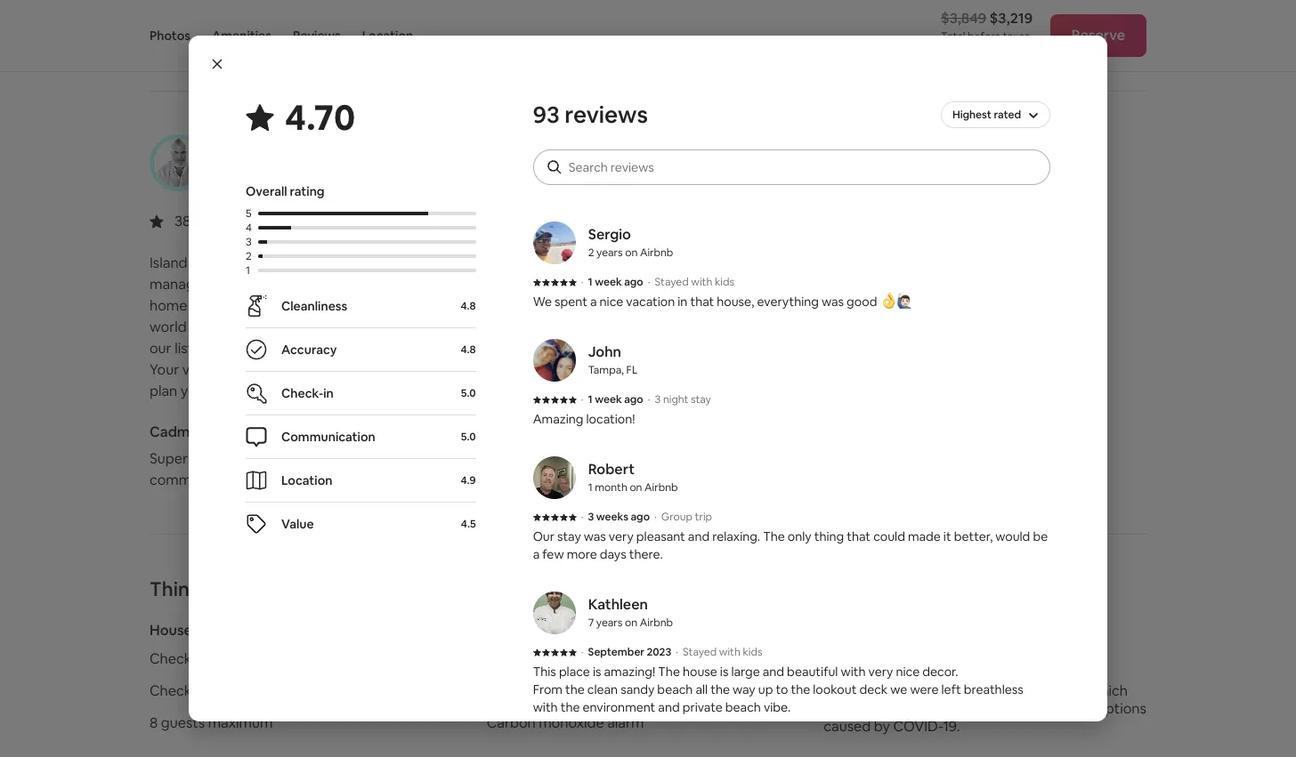 Task type: vqa. For each thing, say whether or not it's contained in the screenshot.


Task type: locate. For each thing, give the bounding box(es) containing it.
2 trust from the left
[[449, 296, 480, 315]]

1 vertical spatial nice
[[896, 664, 920, 680]]

0 vertical spatial ago
[[624, 275, 644, 289]]

2 vertical spatial on
[[625, 616, 638, 631]]

1 4.8 from the top
[[461, 299, 476, 313]]

the right never
[[862, 401, 879, 416]]

response
[[655, 244, 719, 262], [655, 276, 719, 294]]

0 horizontal spatial are
[[227, 449, 248, 468]]

for inside 'cadmier is a superhost superhosts are experienced, highly rated hosts who are committed to providing great stays for guests.'
[[384, 471, 403, 489]]

was inside our stay was very pleasant and relaxing. the only thing that could made it better, would be a few more days there.
[[584, 529, 606, 545]]

1 vertical spatial 5.0
[[461, 430, 476, 444]]

years down 'sergio'
[[597, 246, 623, 260]]

0 vertical spatial superhost
[[451, 212, 519, 231]]

1 vertical spatial we
[[891, 682, 908, 698]]

the down "from"
[[561, 700, 580, 716]]

house rules
[[150, 621, 228, 640]]

0 vertical spatial years
[[597, 246, 623, 260]]

3
[[246, 235, 252, 249], [655, 393, 661, 407], [588, 510, 594, 525]]

0 vertical spatial vacation
[[378, 253, 434, 272]]

1 vertical spatial was
[[584, 529, 606, 545]]

this inside this place is amazing! the house is large and beautiful with very nice decor. from the clean sandy beach all the way up to the lookout deck we were left breathless with the environment and private beach vibe.
[[533, 664, 556, 680]]

this up lookout
[[824, 650, 851, 668]]

know
[[240, 577, 290, 602]]

hospitality
[[226, 253, 296, 272]]

in
[[262, 170, 272, 186], [678, 294, 688, 310], [280, 339, 291, 358], [323, 386, 334, 402]]

location right "reviews" button
[[362, 28, 413, 44]]

1 vertical spatial very
[[869, 664, 894, 680]]

island
[[150, 253, 187, 272]]

your
[[353, 318, 382, 336], [181, 382, 210, 400], [745, 387, 767, 401]]

that left house,
[[691, 294, 714, 310]]

it
[[944, 529, 952, 545]]

rated inside 'cadmier is a superhost superhosts are experienced, highly rated hosts who are committed to providing great stays for guests.'
[[381, 449, 417, 468]]

years right 7
[[596, 616, 623, 631]]

on down kathleen
[[625, 616, 638, 631]]

the
[[862, 401, 879, 416], [874, 682, 896, 701], [566, 682, 585, 698], [711, 682, 730, 698], [791, 682, 811, 698], [561, 700, 580, 716]]

2 horizontal spatial vacation
[[626, 294, 675, 310]]

highest rated button
[[941, 100, 1051, 130]]

0 horizontal spatial for
[[384, 471, 403, 489]]

the inside our stay was very pleasant and relaxing. the only thing that could made it better, would be a few more days there.
[[763, 529, 785, 545]]

years for sergio
[[597, 246, 623, 260]]

check
[[489, 318, 531, 336]]

is up water
[[720, 664, 729, 680]]

1 horizontal spatial we
[[891, 682, 908, 698]]

is left your local
[[300, 253, 309, 272]]

stayed down response rate
[[655, 275, 689, 289]]

1 vertical spatial years
[[596, 616, 623, 631]]

stayed up "house"
[[683, 646, 717, 660]]

2 down 4
[[246, 249, 252, 264]]

1 are from the left
[[227, 449, 248, 468]]

nearby
[[487, 682, 534, 701]]

0 vertical spatial more
[[189, 29, 225, 48]]

deliver
[[506, 296, 550, 315]]

1 horizontal spatial more
[[567, 547, 597, 563]]

before down $3,849
[[968, 29, 1001, 44]]

· up the pleasant
[[655, 510, 657, 525]]

am right 12:00 on the bottom left of page
[[315, 650, 337, 668]]

very
[[609, 529, 634, 545], [869, 664, 894, 680]]

1 vertical spatial stay
[[558, 529, 581, 545]]

airbnb inside the to protect your payment, never transfer money or communicate outside of the airbnb website or app.
[[881, 401, 914, 416]]

to protect your payment, never transfer money or communicate outside of the airbnb website or app.
[[691, 387, 914, 430]]

2 vertical spatial you
[[920, 700, 944, 718]]

you down entire
[[382, 339, 406, 358]]

4.70 dialog
[[189, 36, 1108, 758]]

of inside the to protect your payment, never transfer money or communicate outside of the airbnb website or app.
[[849, 401, 860, 416]]

private
[[683, 700, 723, 716]]

before up maximum
[[217, 682, 261, 701]]

beach left all at the right bottom
[[658, 682, 693, 698]]

1 horizontal spatial kids
[[743, 646, 763, 660]]

1 vertical spatial our
[[254, 360, 276, 379]]

house,
[[717, 294, 755, 310]]

response up response time
[[655, 244, 719, 262]]

0 vertical spatial check-
[[281, 386, 323, 402]]

the down place at bottom left
[[566, 682, 585, 698]]

trust
[[242, 296, 273, 315], [449, 296, 480, 315]]

4.8 up vacation.
[[461, 299, 476, 313]]

airbnb inside the sergio 2 years on airbnb
[[640, 246, 674, 260]]

1 horizontal spatial check-
[[281, 386, 323, 402]]

throughout
[[275, 318, 350, 336]]

1 horizontal spatial our
[[254, 360, 276, 379]]

other
[[605, 682, 640, 701]]

0 horizontal spatial trust
[[242, 296, 273, 315]]

1 5.0 from the top
[[461, 387, 476, 401]]

in the florida keys.
[[305, 275, 426, 294]]

2018
[[301, 170, 328, 186]]

1 horizontal spatial was
[[822, 294, 844, 310]]

superhosts
[[150, 449, 224, 468]]

that right thing
[[847, 529, 871, 545]]

to inside this place is amazing! the house is large and beautiful with very nice decor. from the clean sandy beach all the way up to the lookout deck we were left breathless with the environment and private beach vibe.
[[776, 682, 788, 698]]

we up check
[[483, 296, 503, 315]]

1 horizontal spatial before
[[968, 29, 1001, 44]]

3 left weeks on the bottom
[[588, 510, 594, 525]]

cancellation
[[966, 682, 1045, 701]]

robert 1 month on airbnb
[[588, 460, 678, 495]]

-
[[269, 650, 275, 668]]

is
[[300, 253, 309, 272], [241, 360, 251, 379], [210, 423, 221, 441], [931, 650, 941, 668], [593, 664, 602, 680], [720, 664, 729, 680]]

1 vertical spatial ago
[[624, 393, 644, 407]]

on inside robert 1 month on airbnb
[[630, 481, 643, 495]]

0 horizontal spatial you
[[382, 339, 406, 358]]

on inside kathleen 7 years on airbnb
[[625, 616, 638, 631]]

to left help
[[473, 360, 487, 379]]

1 horizontal spatial your
[[353, 318, 382, 336]]

superhost right 󰀃
[[451, 212, 519, 231]]

on down 'sergio'
[[625, 246, 638, 260]]

ago down fl
[[624, 393, 644, 407]]

amazing!
[[604, 664, 656, 680]]

1 vertical spatial week
[[595, 393, 622, 407]]

to left providing
[[226, 471, 241, 489]]

for down breathless
[[993, 700, 1012, 718]]

years inside kathleen 7 years on airbnb
[[596, 616, 623, 631]]

be inside island time hospitality is your local vacation rental management company in the florida keys. vacation home owners trust us with their property and trust we deliver world class service throughout your entire vacation. check out our listings, and get in touch should you have any questions. your vacation is our priority, and we'd be honored to help you plan your perfect getaway.
[[394, 360, 411, 379]]

september
[[588, 646, 645, 660]]

0 vertical spatial 3
[[246, 235, 252, 249]]

1 vertical spatial more
[[567, 547, 597, 563]]

4.8 for accuracy
[[461, 343, 476, 357]]

your up app.
[[745, 387, 767, 401]]

very up "days"
[[609, 529, 634, 545]]

location inside 4.70 dialog
[[281, 473, 333, 489]]

0 horizontal spatial nice
[[600, 294, 624, 310]]

week for sergio
[[595, 275, 622, 289]]

of left all at the right bottom
[[681, 682, 694, 701]]

out
[[534, 318, 556, 336]]

cadmier
[[150, 423, 207, 441]]

1 vertical spatial on
[[630, 481, 643, 495]]

pool/hot
[[487, 650, 544, 668]]

of
[[849, 401, 860, 416], [681, 682, 694, 701]]

0 horizontal spatial rated
[[381, 449, 417, 468]]

0 horizontal spatial before
[[217, 682, 261, 701]]

stayed
[[655, 275, 689, 289], [683, 646, 717, 660]]

this reservation is non-refundable.
[[824, 650, 1049, 668]]

2 4.8 from the top
[[461, 343, 476, 357]]

check- inside 4.70 dialog
[[281, 386, 323, 402]]

property up entire
[[359, 296, 418, 315]]

things
[[150, 577, 211, 602]]

was
[[822, 294, 844, 310], [584, 529, 606, 545]]

0 vertical spatial location
[[362, 28, 413, 44]]

airbnb right never
[[881, 401, 914, 416]]

we inside island time hospitality is your local vacation rental management company in the florida keys. vacation home owners trust us with their property and trust we deliver world class service throughout your entire vacation. check out our listings, and get in touch should you have any questions. your vacation is our priority, and we'd be honored to help you plan your perfect getaway.
[[483, 296, 503, 315]]

which
[[1090, 682, 1128, 701]]

1 for · 1 week ago · 3 night stay
[[588, 393, 593, 407]]

0 horizontal spatial be
[[394, 360, 411, 379]]

1 for · 1 week ago · stayed with kids
[[588, 275, 593, 289]]

getaway.
[[266, 382, 324, 400]]

or left app.
[[732, 416, 743, 430]]

0 horizontal spatial location
[[281, 473, 333, 489]]

may
[[275, 170, 299, 186]]

response down response rate
[[655, 276, 719, 294]]

or left lock
[[670, 650, 684, 668]]

this for this place is amazing! the house is large and beautiful with very nice decor. from the clean sandy beach all the way up to the lookout deck we were left breathless with the environment and private beach vibe.
[[533, 664, 556, 680]]

5.0 for check-in
[[461, 387, 476, 401]]

to inside island time hospitality is your local vacation rental management company in the florida keys. vacation home owners trust us with their property and trust we deliver world class service throughout your entire vacation. check out our listings, and get in touch should you have any questions. your vacation is our priority, and we'd be honored to help you plan your perfect getaway.
[[473, 360, 487, 379]]

and
[[421, 296, 446, 315], [226, 339, 251, 358], [332, 360, 357, 379], [688, 529, 710, 545], [763, 664, 785, 680], [658, 700, 680, 716]]

· 1 week ago · stayed with kids
[[581, 275, 735, 289]]

1 horizontal spatial property
[[546, 621, 606, 640]]

1 vertical spatial rated
[[381, 449, 417, 468]]

1 up amazing location!
[[588, 393, 593, 407]]

cadmier is a superhost. learn more about cadmier. image
[[150, 134, 207, 191], [150, 134, 207, 191]]

am
[[315, 650, 337, 668], [302, 682, 324, 701]]

place
[[559, 664, 590, 680]]

to left know
[[215, 577, 236, 602]]

with inside island time hospitality is your local vacation rental management company in the florida keys. vacation home owners trust us with their property and trust we deliver world class service throughout your entire vacation. check out our listings, and get in touch should you have any questions. your vacation is our priority, and we'd be honored to help you plan your perfect getaway.
[[294, 296, 322, 315]]

0 vertical spatial 5.0
[[461, 387, 476, 401]]

1 horizontal spatial trust
[[449, 296, 480, 315]]

honored
[[414, 360, 470, 379]]

kathleen image
[[533, 592, 576, 635]]

0 horizontal spatial property
[[359, 296, 418, 315]]

1 vertical spatial stayed
[[683, 646, 717, 660]]

for inside review the host's full cancellation policy which applies even if you cancel for illness or disruptions caused by covid-19.
[[993, 700, 1012, 718]]

0 horizontal spatial 2
[[246, 249, 252, 264]]

kids up we spent a nice vacation in that house, everything was good 👌🙋🏻‍♂️
[[715, 275, 735, 289]]

reviews right 389
[[202, 212, 255, 230]]

a right "spent"
[[590, 294, 597, 310]]

1 horizontal spatial be
[[1033, 529, 1048, 545]]

superhost
[[451, 212, 519, 231], [234, 423, 304, 441]]

maximum
[[208, 714, 273, 733]]

1 horizontal spatial the
[[763, 529, 785, 545]]

cadmier is a superhost superhosts are experienced, highly rated hosts who are committed to providing great stays for guests.
[[150, 423, 511, 489]]

1 vertical spatial 3
[[655, 393, 661, 407]]

response time
[[655, 276, 752, 294]]

0 vertical spatial reviews
[[293, 28, 341, 44]]

airbnb up · 3 weeks ago · group trip
[[645, 481, 678, 495]]

0 horizontal spatial superhost
[[234, 423, 304, 441]]

days
[[600, 547, 627, 563]]

2 inside the sergio 2 years on airbnb
[[588, 246, 594, 260]]

2
[[588, 246, 594, 260], [246, 249, 252, 264]]

photos button
[[150, 0, 191, 71]]

1 horizontal spatial 2
[[588, 246, 594, 260]]

more inside our stay was very pleasant and relaxing. the only thing that could made it better, would be a few more days there.
[[567, 547, 597, 563]]

nice right "spent"
[[600, 294, 624, 310]]

pool/hot tub without a gate or lock
[[487, 650, 715, 668]]

the inside review the host's full cancellation policy which applies even if you cancel for illness or disruptions caused by covid-19.
[[874, 682, 896, 701]]

in down priority,
[[323, 386, 334, 402]]

airbnb up 2023
[[640, 616, 673, 631]]

1 vertical spatial superhost
[[234, 423, 304, 441]]

with up throughout
[[294, 296, 322, 315]]

airbnb inside robert 1 month on airbnb
[[645, 481, 678, 495]]

1 vertical spatial beach
[[726, 700, 761, 716]]

night
[[663, 393, 689, 407]]

1 horizontal spatial location
[[362, 28, 413, 44]]

rated inside popup button
[[994, 108, 1021, 122]]

you right help
[[522, 360, 546, 379]]

way
[[733, 682, 756, 698]]

airbnb inside kathleen 7 years on airbnb
[[640, 616, 673, 631]]

0 vertical spatial beach
[[658, 682, 693, 698]]

2023
[[647, 646, 672, 660]]

our down get
[[254, 360, 276, 379]]

0 horizontal spatial check-
[[150, 650, 196, 668]]

overall rating
[[246, 183, 325, 199]]

1 vertical spatial 4.8
[[461, 343, 476, 357]]

before inside $3,849 $3,219 total before taxes
[[968, 29, 1001, 44]]

week for john
[[595, 393, 622, 407]]

1 vertical spatial before
[[217, 682, 261, 701]]

check- down priority,
[[281, 386, 323, 402]]

to right "up"
[[776, 682, 788, 698]]

0 vertical spatial the
[[763, 529, 785, 545]]

· up place at bottom left
[[581, 646, 584, 660]]

1 vertical spatial the
[[658, 664, 680, 680]]

the
[[763, 529, 785, 545], [658, 664, 680, 680]]

sergio image
[[533, 222, 576, 264], [533, 222, 576, 264]]

nice up host's
[[896, 664, 920, 680]]

0 vertical spatial stay
[[691, 393, 711, 407]]

very inside our stay was very pleasant and relaxing. the only thing that could made it better, would be a few more days there.
[[609, 529, 634, 545]]

0 vertical spatial on
[[625, 246, 638, 260]]

vacation.
[[426, 318, 486, 336]]

questions.
[[470, 339, 537, 358]]

ago down the sergio 2 years on airbnb
[[624, 275, 644, 289]]

1 vertical spatial response
[[655, 276, 719, 294]]

a left few
[[533, 547, 540, 563]]

3 up hospitality
[[246, 235, 252, 249]]

rated right highest
[[994, 108, 1021, 122]]

total
[[941, 29, 966, 44]]

3 left night
[[655, 393, 661, 407]]

nice inside this place is amazing! the house is large and beautiful with very nice decor. from the clean sandy beach all the way up to the lookout deck we were left breathless with the environment and private beach vibe.
[[896, 664, 920, 680]]

photos
[[150, 28, 191, 44]]

or right illness
[[1057, 700, 1071, 718]]

is up perfect at left bottom
[[241, 360, 251, 379]]

we'd
[[360, 360, 391, 379]]

0 horizontal spatial stay
[[558, 529, 581, 545]]

0 vertical spatial property
[[359, 296, 418, 315]]

stay up the website
[[691, 393, 711, 407]]

1 vertical spatial property
[[546, 621, 606, 640]]

0 vertical spatial of
[[849, 401, 860, 416]]

committed
[[150, 471, 223, 489]]

years inside the sergio 2 years on airbnb
[[597, 246, 623, 260]]

0 vertical spatial our
[[150, 339, 172, 358]]

vacation
[[378, 253, 434, 272], [626, 294, 675, 310], [182, 360, 238, 379]]

with
[[691, 275, 713, 289], [294, 296, 322, 315], [719, 646, 741, 660], [841, 664, 866, 680], [533, 700, 558, 716]]

0 vertical spatial week
[[595, 275, 622, 289]]

your local
[[312, 253, 375, 272]]

am right 10:00
[[302, 682, 324, 701]]

0 vertical spatial we
[[483, 296, 503, 315]]

1 response from the top
[[655, 244, 719, 262]]

your right plan
[[181, 382, 210, 400]]

ago for robert
[[631, 510, 650, 525]]

1 week from the top
[[595, 275, 622, 289]]

stay inside our stay was very pleasant and relaxing. the only thing that could made it better, would be a few more days there.
[[558, 529, 581, 545]]

robert image
[[533, 457, 576, 500], [533, 457, 576, 500]]

to
[[473, 360, 487, 379], [226, 471, 241, 489], [215, 577, 236, 602], [776, 682, 788, 698]]

2 vertical spatial vacation
[[182, 360, 238, 379]]

0 horizontal spatial your
[[181, 382, 210, 400]]

website
[[691, 416, 730, 430]]

on inside the sergio 2 years on airbnb
[[625, 246, 638, 260]]

large
[[732, 664, 760, 680]]

trust up service
[[242, 296, 273, 315]]

0 vertical spatial 4.8
[[461, 299, 476, 313]]

the down beautiful
[[791, 682, 811, 698]]

are
[[227, 449, 248, 468], [490, 449, 511, 468]]

0 vertical spatial before
[[968, 29, 1001, 44]]

was left good
[[822, 294, 844, 310]]

1 down 'sergio'
[[588, 275, 593, 289]]

1 vertical spatial vacation
[[626, 294, 675, 310]]

4.8 down vacation.
[[461, 343, 476, 357]]

made
[[908, 529, 941, 545]]

0 horizontal spatial the
[[658, 664, 680, 680]]

vacation down listings,
[[182, 360, 238, 379]]

location!
[[586, 411, 635, 427]]

john image
[[533, 339, 576, 382], [533, 339, 576, 382]]

you inside review the host's full cancellation policy which applies even if you cancel for illness or disruptions caused by covid-19.
[[920, 700, 944, 718]]

by
[[874, 717, 890, 736]]

2 vertical spatial ago
[[631, 510, 650, 525]]

we inside this place is amazing! the house is large and beautiful with very nice decor. from the clean sandy beach all the way up to the lookout deck we were left breathless with the environment and private beach vibe.
[[891, 682, 908, 698]]

carbon monoxide alarm
[[487, 714, 644, 733]]

response for response rate
[[655, 244, 719, 262]]

on for robert
[[630, 481, 643, 495]]

company
[[241, 275, 302, 294]]

0 horizontal spatial of
[[681, 682, 694, 701]]

check- for in
[[281, 386, 323, 402]]

1 vertical spatial that
[[847, 529, 871, 545]]

0 vertical spatial for
[[384, 471, 403, 489]]

more
[[189, 29, 225, 48], [567, 547, 597, 563]]

good
[[847, 294, 878, 310]]

pleasant
[[637, 529, 686, 545]]

2 response from the top
[[655, 276, 719, 294]]

beach down way
[[726, 700, 761, 716]]

we up even
[[891, 682, 908, 698]]

0 horizontal spatial was
[[584, 529, 606, 545]]

vacation down · 1 week ago · stayed with kids on the top of the page
[[626, 294, 675, 310]]

0 vertical spatial response
[[655, 244, 719, 262]]

airbnb for kathleen
[[640, 616, 673, 631]]

0 vertical spatial rated
[[994, 108, 1021, 122]]

identity verified
[[302, 212, 405, 230]]

and left private
[[658, 700, 680, 716]]

1 horizontal spatial that
[[847, 529, 871, 545]]

management
[[150, 275, 238, 294]]

the down reservation
[[874, 682, 896, 701]]

gate
[[637, 650, 667, 668]]

· left weeks on the bottom
[[581, 510, 584, 525]]

1 inside robert 1 month on airbnb
[[588, 481, 593, 495]]

2 5.0 from the top
[[461, 430, 476, 444]]

stay up few
[[558, 529, 581, 545]]

are right who
[[490, 449, 511, 468]]

reserve button
[[1051, 14, 1147, 57]]

kids
[[715, 275, 735, 289], [743, 646, 763, 660]]

5.0 down honored
[[461, 387, 476, 401]]

this up "from"
[[533, 664, 556, 680]]

2 week from the top
[[595, 393, 622, 407]]

ago right weeks on the bottom
[[631, 510, 650, 525]]

and up vacation.
[[421, 296, 446, 315]]

review
[[824, 682, 871, 701]]

a down perfect at left bottom
[[224, 423, 231, 441]]

on
[[625, 246, 638, 260], [630, 481, 643, 495], [625, 616, 638, 631]]

0 vertical spatial stayed
[[655, 275, 689, 289]]

you right if
[[920, 700, 944, 718]]



Task type: describe. For each thing, give the bounding box(es) containing it.
google map
showing 3 points of interest. region
[[129, 0, 1269, 50]]

with up large
[[719, 646, 741, 660]]

· september 2023 · stayed with kids
[[581, 646, 763, 660]]

experienced,
[[251, 449, 336, 468]]

1 trust from the left
[[242, 296, 273, 315]]

0 vertical spatial am
[[315, 650, 337, 668]]

1 right time
[[246, 264, 250, 278]]

class
[[190, 318, 222, 336]]

4.5
[[461, 517, 476, 532]]

vacation inside 4.70 dialog
[[626, 294, 675, 310]]

2 are from the left
[[490, 449, 511, 468]]

1 horizontal spatial vacation
[[378, 253, 434, 272]]

property inside island time hospitality is your local vacation rental management company in the florida keys. vacation home owners trust us with their property and trust we deliver world class service throughout your entire vacation. check out our listings, and get in touch should you have any questions. your vacation is our priority, and we'd be honored to help you plan your perfect getaway.
[[359, 296, 418, 315]]

trip
[[695, 510, 712, 525]]

12:00
[[278, 650, 312, 668]]

👌🙋🏻‍♂️
[[880, 294, 912, 310]]

house
[[683, 664, 718, 680]]

time
[[722, 276, 752, 294]]

show
[[150, 29, 186, 48]]

Search reviews, Press 'Enter' to search text field
[[569, 159, 1033, 176]]

vacation
[[429, 275, 487, 294]]

a left gate
[[626, 650, 634, 668]]

taxes
[[1004, 29, 1030, 44]]

lookout
[[813, 682, 857, 698]]

carbon
[[487, 714, 536, 733]]

any
[[443, 339, 467, 358]]

host's
[[899, 682, 940, 701]]

group
[[662, 510, 693, 525]]

be inside our stay was very pleasant and relaxing. the only thing that could made it better, would be a few more days there.
[[1033, 529, 1048, 545]]

0 horizontal spatial kids
[[715, 275, 735, 289]]

check-in: 4:00 pm - 12:00 am
[[150, 650, 337, 668]]

sandy
[[621, 682, 655, 698]]

location button
[[362, 0, 413, 71]]

or right money
[[727, 401, 738, 416]]

sergio 2 years on airbnb
[[588, 225, 674, 260]]

transfer
[[848, 387, 887, 401]]

0 vertical spatial nice
[[600, 294, 624, 310]]

guests
[[161, 714, 205, 733]]

8
[[150, 714, 158, 733]]

· left night
[[648, 393, 651, 407]]

and down service
[[226, 339, 251, 358]]

few
[[543, 547, 564, 563]]

from
[[533, 682, 563, 698]]

lake,
[[537, 682, 567, 701]]

in inside island time hospitality is your local vacation rental management company in the florida keys. vacation home owners trust us with their property and trust we deliver world class service throughout your entire vacation. check out our listings, and get in touch should you have any questions. your vacation is our priority, and we'd be honored to help you plan your perfect getaway.
[[280, 339, 291, 358]]

4.8 for cleanliness
[[461, 299, 476, 313]]

communication
[[281, 429, 376, 445]]

ago for sergio
[[624, 275, 644, 289]]

rating
[[290, 183, 325, 199]]

0 vertical spatial that
[[691, 294, 714, 310]]

things to know
[[150, 577, 290, 602]]

up
[[759, 682, 773, 698]]

who
[[459, 449, 487, 468]]

amazing location!
[[533, 411, 635, 427]]

relaxing.
[[713, 529, 761, 545]]

home owners
[[150, 296, 238, 315]]

fl
[[627, 363, 638, 378]]

on for sergio
[[625, 246, 638, 260]]

0 vertical spatial was
[[822, 294, 844, 310]]

5.0 for communication
[[461, 430, 476, 444]]

1 for robert 1 month on airbnb
[[588, 481, 593, 495]]

protect
[[705, 387, 743, 401]]

in down · 1 week ago · stayed with kids on the top of the page
[[678, 294, 688, 310]]

safety
[[487, 621, 530, 640]]

all
[[696, 682, 708, 698]]

1 horizontal spatial stay
[[691, 393, 711, 407]]

rate
[[722, 244, 749, 262]]

and up "up"
[[763, 664, 785, 680]]

the inside the to protect your payment, never transfer money or communicate outside of the airbnb website or app.
[[862, 401, 879, 416]]

airbnb for robert
[[645, 481, 678, 495]]

decor.
[[923, 664, 959, 680]]

clean
[[588, 682, 618, 698]]

with up review
[[841, 664, 866, 680]]

in left may
[[262, 170, 272, 186]]

rental
[[437, 253, 475, 272]]

a inside 'cadmier is a superhost superhosts are experienced, highly rated hosts who are committed to providing great stays for guests.'
[[224, 423, 231, 441]]

0 horizontal spatial our
[[150, 339, 172, 358]]

airbnb for sergio
[[640, 246, 674, 260]]

2 horizontal spatial 3
[[655, 393, 661, 407]]

policy
[[1048, 682, 1087, 701]]

never
[[818, 387, 846, 401]]

is up the 'clean'
[[593, 664, 602, 680]]

very inside this place is amazing! the house is large and beautiful with very nice decor. from the clean sandy beach all the way up to the lookout deck we were left breathless with the environment and private beach vibe.
[[869, 664, 894, 680]]

8 guests maximum
[[150, 714, 273, 733]]

deck
[[860, 682, 888, 698]]

this for this reservation is non-refundable.
[[824, 650, 851, 668]]

$3,849
[[941, 9, 987, 28]]

with down "from"
[[533, 700, 558, 716]]

everything
[[757, 294, 819, 310]]

check- for in:
[[150, 650, 196, 668]]

󰀃
[[431, 211, 439, 232]]

2 vertical spatial 3
[[588, 510, 594, 525]]

on for kathleen
[[625, 616, 638, 631]]

were
[[911, 682, 939, 698]]

1 vertical spatial you
[[522, 360, 546, 379]]

· right 2023
[[676, 646, 679, 660]]

better,
[[954, 529, 993, 545]]

river,
[[570, 682, 602, 701]]

superhost inside 'cadmier is a superhost superhosts are experienced, highly rated hosts who are committed to providing great stays for guests.'
[[234, 423, 304, 441]]

beautiful
[[787, 664, 838, 680]]

plan
[[150, 382, 177, 400]]

world
[[150, 318, 187, 336]]

0 horizontal spatial more
[[189, 29, 225, 48]]

the inside this place is amazing! the house is large and beautiful with very nice decor. from the clean sandy beach all the way up to the lookout deck we were left breathless with the environment and private beach vibe.
[[658, 664, 680, 680]]

disruptions
[[1074, 700, 1147, 718]]

0 horizontal spatial beach
[[658, 682, 693, 698]]

that inside our stay was very pleasant and relaxing. the only thing that could made it better, would be a few more days there.
[[847, 529, 871, 545]]

is inside 'cadmier is a superhost superhosts are experienced, highly rated hosts who are committed to providing great stays for guests.'
[[210, 423, 221, 441]]

· down the sergio 2 years on airbnb
[[648, 275, 651, 289]]

10:00
[[264, 682, 299, 701]]

1 vertical spatial of
[[681, 682, 694, 701]]

there.
[[629, 547, 663, 563]]

and down should
[[332, 360, 357, 379]]

93 reviews
[[533, 100, 648, 130]]

response rate
[[655, 244, 749, 262]]

with up we spent a nice vacation in that house, everything was good 👌🙋🏻‍♂️
[[691, 275, 713, 289]]

pm
[[246, 650, 266, 668]]

or inside review the host's full cancellation policy which applies even if you cancel for illness or disruptions caused by covid-19.
[[1057, 700, 1071, 718]]

help
[[490, 360, 519, 379]]

and inside our stay was very pleasant and relaxing. the only thing that could made it better, would be a few more days there.
[[688, 529, 710, 545]]

non-
[[944, 650, 974, 668]]

us
[[276, 296, 291, 315]]

reviews button
[[293, 0, 341, 71]]

ago for john
[[624, 393, 644, 407]]

a inside our stay was very pleasant and relaxing. the only thing that could made it better, would be a few more days there.
[[533, 547, 540, 563]]

· up "spent"
[[581, 275, 584, 289]]

years for kathleen
[[596, 616, 623, 631]]

reservation
[[854, 650, 928, 668]]

payment,
[[769, 387, 816, 401]]

your inside the to protect your payment, never transfer money or communicate outside of the airbnb website or app.
[[745, 387, 767, 401]]

$3,219
[[990, 9, 1033, 28]]

the right all at the right bottom
[[711, 682, 730, 698]]

show more
[[150, 29, 225, 48]]

0 horizontal spatial 3
[[246, 235, 252, 249]]

1 vertical spatial kids
[[743, 646, 763, 660]]

could
[[874, 529, 906, 545]]

1 vertical spatial reviews
[[202, 212, 255, 230]]

body
[[644, 682, 677, 701]]

· up amazing location!
[[581, 393, 584, 407]]

outside
[[810, 401, 847, 416]]

is left non-
[[931, 650, 941, 668]]

applies
[[824, 700, 871, 718]]

app.
[[745, 416, 766, 430]]

kathleen image
[[533, 592, 576, 635]]

rules
[[195, 621, 228, 640]]

tub
[[547, 650, 569, 668]]

accuracy
[[281, 342, 337, 358]]

amazing
[[533, 411, 584, 427]]

4
[[246, 221, 252, 235]]

0 vertical spatial you
[[382, 339, 406, 358]]

to inside 'cadmier is a superhost superhosts are experienced, highly rated hosts who are committed to providing great stays for guests.'
[[226, 471, 241, 489]]

response for response time
[[655, 276, 719, 294]]

4:00
[[214, 650, 243, 668]]

1 vertical spatial am
[[302, 682, 324, 701]]

house
[[150, 621, 192, 640]]

0 horizontal spatial vacation
[[182, 360, 238, 379]]

john
[[588, 343, 622, 362]]



